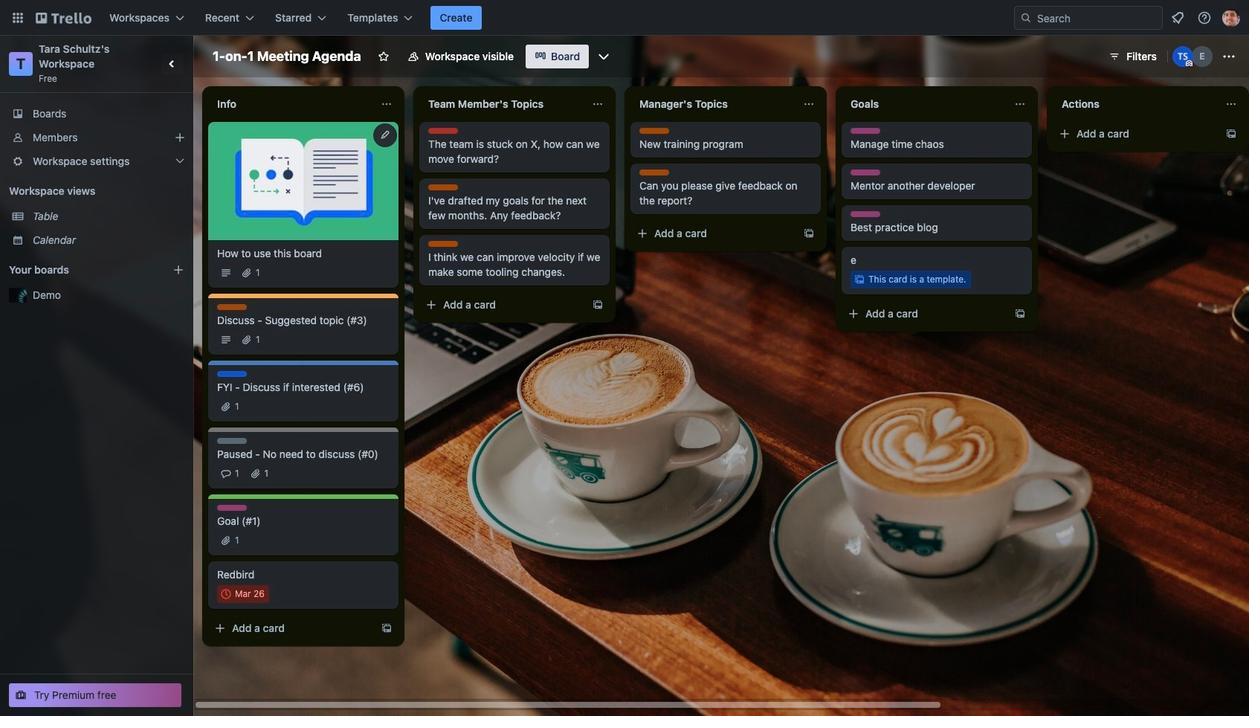 Task type: locate. For each thing, give the bounding box(es) containing it.
edit card image
[[379, 129, 391, 141]]

0 horizontal spatial create from template… image
[[803, 228, 815, 239]]

1 vertical spatial create from template… image
[[1014, 308, 1026, 320]]

back to home image
[[36, 6, 91, 30]]

search image
[[1020, 12, 1032, 24]]

None checkbox
[[217, 585, 269, 603]]

james peterson (jamespeterson93) image
[[1223, 9, 1240, 27]]

tara schultz (taraschultz7) image
[[1173, 46, 1194, 67]]

customize views image
[[597, 49, 611, 64]]

ethanhunt1 (ethanhunt117) image
[[1192, 46, 1213, 67]]

color: pink, title: "goal" element
[[851, 128, 881, 134], [851, 170, 881, 176], [851, 211, 881, 217], [217, 505, 247, 511]]

1 vertical spatial create from template… image
[[592, 299, 604, 311]]

0 horizontal spatial create from template… image
[[381, 622, 393, 634]]

create from template… image
[[1226, 128, 1238, 140], [592, 299, 604, 311], [381, 622, 393, 634]]

add board image
[[173, 264, 184, 276]]

create from template… image
[[803, 228, 815, 239], [1014, 308, 1026, 320]]

0 vertical spatial create from template… image
[[1226, 128, 1238, 140]]

this member is an admin of this board. image
[[1186, 60, 1193, 67]]

None text field
[[419, 92, 586, 116], [631, 92, 797, 116], [419, 92, 586, 116], [631, 92, 797, 116]]

color: orange, title: "discuss" element
[[640, 128, 669, 134], [640, 170, 669, 176], [428, 184, 458, 190], [428, 241, 458, 247], [217, 304, 247, 310]]

star or unstar board image
[[378, 51, 389, 62]]

show menu image
[[1222, 49, 1237, 64]]

2 horizontal spatial create from template… image
[[1226, 128, 1238, 140]]

Search field
[[1014, 6, 1163, 30]]

None text field
[[208, 92, 375, 116], [842, 92, 1008, 116], [1053, 92, 1220, 116], [208, 92, 375, 116], [842, 92, 1008, 116], [1053, 92, 1220, 116]]



Task type: vqa. For each thing, say whether or not it's contained in the screenshot.
Primary element in the top of the page
yes



Task type: describe. For each thing, give the bounding box(es) containing it.
0 vertical spatial create from template… image
[[803, 228, 815, 239]]

workspace navigation collapse icon image
[[162, 54, 183, 74]]

1 horizontal spatial create from template… image
[[592, 299, 604, 311]]

your boards with 1 items element
[[9, 261, 150, 279]]

open information menu image
[[1197, 10, 1212, 25]]

Board name text field
[[205, 45, 369, 68]]

color: black, title: "paused" element
[[217, 438, 247, 444]]

color: red, title: "blocker" element
[[428, 128, 458, 134]]

1 horizontal spatial create from template… image
[[1014, 308, 1026, 320]]

0 notifications image
[[1169, 9, 1187, 27]]

2 vertical spatial create from template… image
[[381, 622, 393, 634]]

color: blue, title: "fyi" element
[[217, 371, 247, 377]]

primary element
[[0, 0, 1249, 36]]



